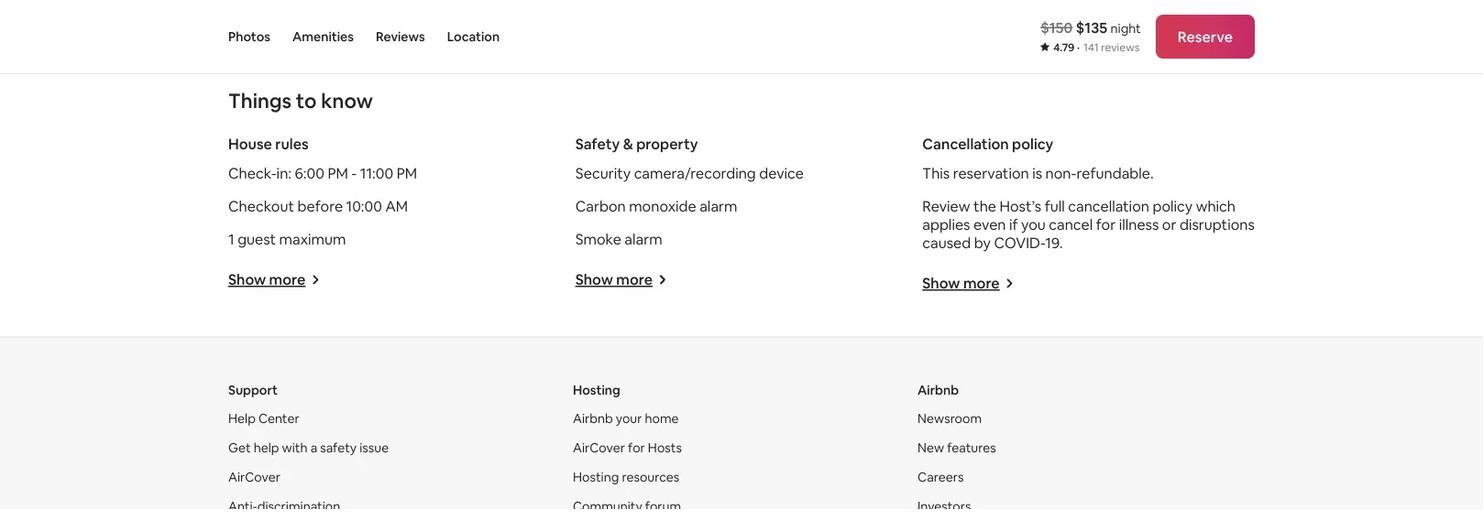 Task type: describe. For each thing, give the bounding box(es) containing it.
newsroom link
[[918, 411, 982, 427]]

get
[[228, 440, 251, 457]]

0 horizontal spatial alarm
[[625, 230, 663, 248]]

guest
[[238, 230, 276, 248]]

hosting resources
[[573, 469, 680, 486]]

cancellation
[[1068, 197, 1150, 215]]

know
[[321, 88, 373, 114]]

airbnb your home
[[573, 411, 679, 427]]

2 pm from the left
[[397, 164, 417, 182]]

show more for alarm
[[576, 270, 653, 289]]

night
[[1111, 20, 1141, 36]]

photos
[[228, 28, 270, 45]]

·
[[1077, 40, 1080, 55]]

help
[[254, 440, 279, 457]]

reserve
[[1178, 27, 1233, 46]]

6:00
[[295, 164, 324, 182]]

cancellation
[[923, 134, 1009, 153]]

0 horizontal spatial for
[[628, 440, 645, 457]]

disruptions
[[1180, 215, 1255, 234]]

carbon
[[576, 197, 626, 215]]

is
[[1033, 164, 1043, 182]]

get help with a safety issue link
[[228, 440, 389, 457]]

host's
[[1000, 197, 1042, 215]]

if
[[1009, 215, 1018, 234]]

checkout before 10:00 am
[[228, 197, 408, 215]]

covid-
[[994, 233, 1046, 252]]

show more for guest
[[228, 270, 306, 289]]

things to know
[[228, 88, 373, 114]]

you
[[1021, 215, 1046, 234]]

reservation
[[953, 164, 1029, 182]]

reviews
[[376, 28, 425, 45]]

or
[[1163, 215, 1177, 234]]

help
[[228, 411, 256, 427]]

safety
[[576, 134, 620, 153]]

things
[[228, 88, 292, 114]]

support
[[228, 382, 278, 398]]

newsroom
[[918, 411, 982, 427]]

house rules
[[228, 134, 309, 153]]

monoxide
[[629, 197, 697, 215]]

this reservation is non-refundable.
[[923, 164, 1154, 182]]

get help with a safety issue
[[228, 440, 389, 457]]

show more button for guest
[[228, 270, 320, 289]]

issue
[[360, 440, 389, 457]]

new features link
[[918, 440, 996, 457]]

with
[[282, 440, 308, 457]]

review
[[923, 197, 971, 215]]

a
[[311, 440, 317, 457]]

2 horizontal spatial show
[[923, 274, 960, 293]]

2 horizontal spatial show more
[[923, 274, 1000, 293]]

check-
[[228, 164, 277, 182]]

hosting for hosting
[[573, 382, 621, 398]]

the
[[974, 197, 997, 215]]

house
[[228, 134, 272, 153]]

aircover for aircover for hosts
[[573, 440, 625, 457]]

by
[[974, 233, 991, 252]]

141
[[1084, 40, 1099, 55]]

1  guest maximum
[[228, 230, 346, 248]]

your
[[616, 411, 642, 427]]

caused
[[923, 233, 971, 252]]

4.79
[[1054, 40, 1075, 55]]

more for guest
[[269, 270, 306, 289]]

property
[[637, 134, 698, 153]]

reviews button
[[376, 0, 425, 73]]

cancellation policy
[[923, 134, 1054, 153]]

19.
[[1045, 233, 1063, 252]]

hosts
[[648, 440, 682, 457]]

camera/recording
[[634, 164, 756, 182]]

policy inside review the host's full cancellation policy which applies even if you cancel for illness or disruptions caused by covid-19.
[[1153, 197, 1193, 215]]

aircover for aircover link
[[228, 469, 281, 486]]

show for 1
[[228, 270, 266, 289]]

$135
[[1076, 18, 1108, 37]]

careers link
[[918, 469, 964, 486]]

amenities button
[[292, 0, 354, 73]]

1
[[228, 230, 234, 248]]

security
[[576, 164, 631, 182]]

airbnb your home link
[[573, 411, 679, 427]]

to
[[296, 88, 317, 114]]

resources
[[622, 469, 680, 486]]

location button
[[447, 0, 500, 73]]

safety & property
[[576, 134, 698, 153]]

maximum
[[279, 230, 346, 248]]

aircover link
[[228, 469, 281, 486]]



Task type: vqa. For each thing, say whether or not it's contained in the screenshot.
around
no



Task type: locate. For each thing, give the bounding box(es) containing it.
aircover
[[573, 440, 625, 457], [228, 469, 281, 486]]

for inside review the host's full cancellation policy which applies even if you cancel for illness or disruptions caused by covid-19.
[[1096, 215, 1116, 234]]

0 horizontal spatial pm
[[328, 164, 348, 182]]

airbnb up newsroom
[[918, 382, 959, 398]]

smoke
[[576, 230, 622, 248]]

more
[[269, 270, 306, 289], [616, 270, 653, 289], [964, 274, 1000, 293]]

1 vertical spatial hosting
[[573, 469, 619, 486]]

1 vertical spatial alarm
[[625, 230, 663, 248]]

1 horizontal spatial more
[[616, 270, 653, 289]]

new
[[918, 440, 945, 457]]

1 vertical spatial policy
[[1153, 197, 1193, 215]]

non-
[[1046, 164, 1077, 182]]

1 horizontal spatial show more button
[[576, 270, 667, 289]]

hosting up airbnb your home link
[[573, 382, 621, 398]]

help center link
[[228, 411, 300, 427]]

0 horizontal spatial aircover
[[228, 469, 281, 486]]

show more
[[228, 270, 306, 289], [576, 270, 653, 289], [923, 274, 1000, 293]]

0 horizontal spatial policy
[[1012, 134, 1054, 153]]

1 horizontal spatial show
[[576, 270, 613, 289]]

careers
[[918, 469, 964, 486]]

1 hosting from the top
[[573, 382, 621, 398]]

1 vertical spatial for
[[628, 440, 645, 457]]

smoke alarm
[[576, 230, 663, 248]]

1 horizontal spatial airbnb
[[918, 382, 959, 398]]

0 vertical spatial airbnb
[[918, 382, 959, 398]]

airbnb for airbnb your home
[[573, 411, 613, 427]]

show
[[228, 270, 266, 289], [576, 270, 613, 289], [923, 274, 960, 293]]

0 horizontal spatial more
[[269, 270, 306, 289]]

more down by
[[964, 274, 1000, 293]]

policy left which
[[1153, 197, 1193, 215]]

hosting for hosting resources
[[573, 469, 619, 486]]

checkout
[[228, 197, 294, 215]]

carbon monoxide alarm
[[576, 197, 738, 215]]

pm
[[328, 164, 348, 182], [397, 164, 417, 182]]

alarm down carbon monoxide alarm at top left
[[625, 230, 663, 248]]

0 vertical spatial policy
[[1012, 134, 1054, 153]]

more down 1  guest maximum
[[269, 270, 306, 289]]

alarm
[[700, 197, 738, 215], [625, 230, 663, 248]]

safety
[[320, 440, 357, 457]]

for
[[1096, 215, 1116, 234], [628, 440, 645, 457]]

cancel
[[1049, 215, 1093, 234]]

show more down caused
[[923, 274, 1000, 293]]

airbnb
[[918, 382, 959, 398], [573, 411, 613, 427]]

0 horizontal spatial show more button
[[228, 270, 320, 289]]

device
[[759, 164, 804, 182]]

10:00
[[346, 197, 382, 215]]

airbnb for airbnb
[[918, 382, 959, 398]]

refundable.
[[1077, 164, 1154, 182]]

0 vertical spatial hosting
[[573, 382, 621, 398]]

alarm down camera/recording
[[700, 197, 738, 215]]

am
[[385, 197, 408, 215]]

1 horizontal spatial aircover
[[573, 440, 625, 457]]

1 horizontal spatial pm
[[397, 164, 417, 182]]

aircover down airbnb your home link
[[573, 440, 625, 457]]

location
[[447, 28, 500, 45]]

show more button down 1  guest maximum
[[228, 270, 320, 289]]

2 hosting from the top
[[573, 469, 619, 486]]

1 horizontal spatial show more
[[576, 270, 653, 289]]

illness
[[1119, 215, 1159, 234]]

2 horizontal spatial show more button
[[923, 274, 1015, 293]]

full
[[1045, 197, 1065, 215]]

for left illness
[[1096, 215, 1116, 234]]

show down guest
[[228, 270, 266, 289]]

features
[[947, 440, 996, 457]]

hosting resources link
[[573, 469, 680, 486]]

0 horizontal spatial airbnb
[[573, 411, 613, 427]]

1 horizontal spatial alarm
[[700, 197, 738, 215]]

for left hosts
[[628, 440, 645, 457]]

rules
[[275, 134, 309, 153]]

0 vertical spatial aircover
[[573, 440, 625, 457]]

in:
[[277, 164, 292, 182]]

$150
[[1041, 18, 1073, 37]]

security camera/recording device
[[576, 164, 804, 182]]

1 horizontal spatial for
[[1096, 215, 1116, 234]]

1 horizontal spatial policy
[[1153, 197, 1193, 215]]

hosting down aircover for hosts link
[[573, 469, 619, 486]]

0 vertical spatial for
[[1096, 215, 1116, 234]]

reserve button
[[1156, 15, 1255, 59]]

home
[[645, 411, 679, 427]]

more for alarm
[[616, 270, 653, 289]]

check-in: 6:00 pm - 11:00 pm
[[228, 164, 417, 182]]

$150 $135 night
[[1041, 18, 1141, 37]]

this
[[923, 164, 950, 182]]

show more down guest
[[228, 270, 306, 289]]

pm right 11:00
[[397, 164, 417, 182]]

0 vertical spatial alarm
[[700, 197, 738, 215]]

show more down the smoke alarm
[[576, 270, 653, 289]]

0 horizontal spatial show
[[228, 270, 266, 289]]

1 vertical spatial aircover
[[228, 469, 281, 486]]

help center
[[228, 411, 300, 427]]

photos button
[[228, 0, 270, 73]]

show more button for alarm
[[576, 270, 667, 289]]

policy up the is
[[1012, 134, 1054, 153]]

-
[[351, 164, 357, 182]]

which
[[1196, 197, 1236, 215]]

show down caused
[[923, 274, 960, 293]]

show more button down by
[[923, 274, 1015, 293]]

show more button down the smoke alarm
[[576, 270, 667, 289]]

0 horizontal spatial show more
[[228, 270, 306, 289]]

4.79 · 141 reviews
[[1054, 40, 1140, 55]]

airbnb left your
[[573, 411, 613, 427]]

show down smoke
[[576, 270, 613, 289]]

1 pm from the left
[[328, 164, 348, 182]]

&
[[623, 134, 633, 153]]

before
[[298, 197, 343, 215]]

amenities
[[292, 28, 354, 45]]

1 vertical spatial airbnb
[[573, 411, 613, 427]]

new features
[[918, 440, 996, 457]]

hosting
[[573, 382, 621, 398], [573, 469, 619, 486]]

applies
[[923, 215, 971, 234]]

pm left -
[[328, 164, 348, 182]]

reviews
[[1101, 40, 1140, 55]]

aircover down help
[[228, 469, 281, 486]]

even
[[974, 215, 1006, 234]]

11:00
[[360, 164, 393, 182]]

show for smoke
[[576, 270, 613, 289]]

show more button
[[228, 270, 320, 289], [576, 270, 667, 289], [923, 274, 1015, 293]]

2 horizontal spatial more
[[964, 274, 1000, 293]]

more down the smoke alarm
[[616, 270, 653, 289]]

aircover for hosts
[[573, 440, 682, 457]]



